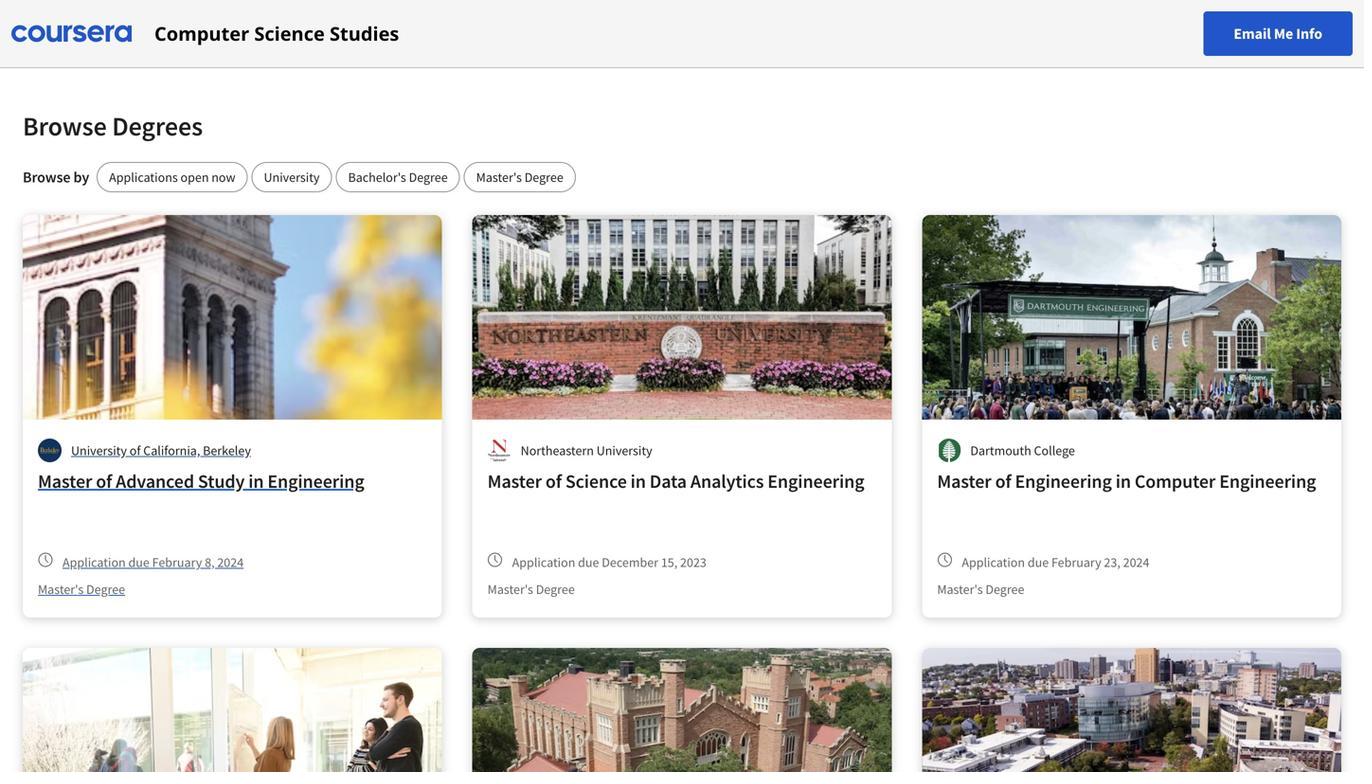 Task type: describe. For each thing, give the bounding box(es) containing it.
degree for master of advanced study in engineering
[[86, 581, 125, 598]]

northeastern university  logo image
[[488, 439, 511, 462]]

dartmouth college logo image
[[937, 439, 961, 462]]

applications
[[109, 169, 178, 186]]

1 horizontal spatial computer
[[1135, 469, 1216, 493]]

master for master of science in data analytics engineering
[[488, 469, 542, 493]]

0 horizontal spatial computer
[[154, 20, 249, 46]]

4 engineering from the left
[[1219, 469, 1316, 493]]

University button
[[252, 162, 332, 192]]

email me info button
[[1203, 11, 1353, 56]]

berkeley
[[203, 442, 251, 459]]

Bachelor's Degree button
[[336, 162, 460, 192]]

studies
[[330, 20, 399, 46]]

2 engineering from the left
[[768, 469, 864, 493]]

bachelor's degree
[[348, 169, 448, 186]]

december
[[602, 554, 658, 571]]

due for science
[[578, 554, 599, 571]]

university for university of california, berkeley
[[71, 442, 127, 459]]

info
[[1296, 24, 1322, 43]]

degrees
[[112, 109, 203, 143]]

browse for browse degrees
[[23, 109, 107, 143]]

master's degree for master of engineering in computer engineering
[[937, 581, 1024, 598]]

university for university
[[264, 169, 320, 186]]

dartmouth college
[[970, 442, 1075, 459]]

bachelor's
[[348, 169, 406, 186]]

browse by
[[23, 168, 89, 187]]

2024 for in
[[1123, 554, 1150, 571]]

applications open now
[[109, 169, 235, 186]]

browse for browse by
[[23, 168, 71, 187]]

me
[[1274, 24, 1293, 43]]

of for california,
[[130, 442, 141, 459]]

february for engineering
[[1051, 554, 1101, 571]]

master of science in data analytics engineering
[[488, 469, 864, 493]]

master for master of engineering in computer engineering
[[937, 469, 991, 493]]

northeastern university
[[521, 442, 652, 459]]

degree for master of science in data analytics engineering
[[536, 581, 575, 598]]

study
[[198, 469, 245, 493]]

master's for master of science in data analytics engineering
[[488, 581, 533, 598]]

college
[[1034, 442, 1075, 459]]

1 in from the left
[[248, 469, 264, 493]]

of for engineering
[[995, 469, 1011, 493]]

Master's Degree button
[[464, 162, 576, 192]]



Task type: vqa. For each thing, say whether or not it's contained in the screenshot.
'create'
no



Task type: locate. For each thing, give the bounding box(es) containing it.
master's for master of advanced study in engineering
[[38, 581, 84, 598]]

2024
[[217, 554, 244, 571], [1123, 554, 1150, 571]]

2024 right the 23,
[[1123, 554, 1150, 571]]

analytics
[[690, 469, 764, 493]]

now
[[212, 169, 235, 186]]

engineering
[[267, 469, 364, 493], [768, 469, 864, 493], [1015, 469, 1112, 493], [1219, 469, 1316, 493]]

1 horizontal spatial master
[[488, 469, 542, 493]]

1 2024 from the left
[[217, 554, 244, 571]]

in for master of engineering in computer engineering
[[1116, 469, 1131, 493]]

master for master of advanced study in engineering
[[38, 469, 92, 493]]

3 in from the left
[[1116, 469, 1131, 493]]

in for master of science in data analytics engineering
[[631, 469, 646, 493]]

2 2024 from the left
[[1123, 554, 1150, 571]]

master of advanced study in engineering
[[38, 469, 364, 493]]

1 horizontal spatial due
[[578, 554, 599, 571]]

master's inside button
[[476, 169, 522, 186]]

master's degree inside button
[[476, 169, 563, 186]]

2024 right 8,
[[217, 554, 244, 571]]

due for advanced
[[128, 554, 150, 571]]

of for advanced
[[96, 469, 112, 493]]

science
[[254, 20, 325, 46], [565, 469, 627, 493]]

browse degrees
[[23, 109, 203, 143]]

master
[[38, 469, 92, 493], [488, 469, 542, 493], [937, 469, 991, 493]]

in right 'study'
[[248, 469, 264, 493]]

of down dartmouth
[[995, 469, 1011, 493]]

application for engineering
[[962, 554, 1025, 571]]

2 horizontal spatial due
[[1028, 554, 1049, 571]]

application for advanced
[[63, 554, 126, 571]]

due left december
[[578, 554, 599, 571]]

due
[[128, 554, 150, 571], [578, 554, 599, 571], [1028, 554, 1049, 571]]

of
[[130, 442, 141, 459], [96, 469, 112, 493], [546, 469, 562, 493], [995, 469, 1011, 493]]

3 engineering from the left
[[1015, 469, 1112, 493]]

0 horizontal spatial university
[[71, 442, 127, 459]]

2 horizontal spatial master
[[937, 469, 991, 493]]

8,
[[205, 554, 215, 571]]

february
[[152, 554, 202, 571], [1051, 554, 1101, 571]]

master's degree
[[476, 169, 563, 186], [38, 581, 125, 598], [488, 581, 575, 598], [937, 581, 1024, 598]]

1 horizontal spatial university
[[264, 169, 320, 186]]

23,
[[1104, 554, 1120, 571]]

data
[[650, 469, 687, 493]]

2 horizontal spatial university
[[596, 442, 652, 459]]

1 application from the left
[[63, 554, 126, 571]]

in left data
[[631, 469, 646, 493]]

master down university of california, berkeley logo
[[38, 469, 92, 493]]

2 in from the left
[[631, 469, 646, 493]]

master's
[[476, 169, 522, 186], [38, 581, 84, 598], [488, 581, 533, 598], [937, 581, 983, 598]]

university up data
[[596, 442, 652, 459]]

browse left by
[[23, 168, 71, 187]]

2 due from the left
[[578, 554, 599, 571]]

2 horizontal spatial in
[[1116, 469, 1131, 493]]

dartmouth
[[970, 442, 1031, 459]]

california,
[[143, 442, 200, 459]]

1 horizontal spatial application
[[512, 554, 575, 571]]

in up the 23,
[[1116, 469, 1131, 493]]

due left 8,
[[128, 554, 150, 571]]

master down dartmouth college logo
[[937, 469, 991, 493]]

science left studies
[[254, 20, 325, 46]]

master's for master of engineering in computer engineering
[[937, 581, 983, 598]]

of for science
[[546, 469, 562, 493]]

2 february from the left
[[1051, 554, 1101, 571]]

university of california, berkeley logo image
[[38, 439, 62, 462]]

email
[[1234, 24, 1271, 43]]

application due december 15, 2023
[[512, 554, 707, 571]]

application
[[63, 554, 126, 571], [512, 554, 575, 571], [962, 554, 1025, 571]]

university inside button
[[264, 169, 320, 186]]

of down northeastern
[[546, 469, 562, 493]]

master's degree for master of science in data analytics engineering
[[488, 581, 575, 598]]

by
[[73, 168, 89, 187]]

1 horizontal spatial in
[[631, 469, 646, 493]]

of left california,
[[130, 442, 141, 459]]

browse by group
[[97, 162, 576, 192]]

1 february from the left
[[152, 554, 202, 571]]

0 horizontal spatial february
[[152, 554, 202, 571]]

1 vertical spatial science
[[565, 469, 627, 493]]

15,
[[661, 554, 678, 571]]

master's degree for master of advanced study in engineering
[[38, 581, 125, 598]]

february left 8,
[[152, 554, 202, 571]]

2 browse from the top
[[23, 168, 71, 187]]

of left "advanced"
[[96, 469, 112, 493]]

in
[[248, 469, 264, 493], [631, 469, 646, 493], [1116, 469, 1131, 493]]

1 horizontal spatial 2024
[[1123, 554, 1150, 571]]

master down northeastern university  logo
[[488, 469, 542, 493]]

computer science studies
[[154, 20, 399, 46]]

2 application from the left
[[512, 554, 575, 571]]

february left the 23,
[[1051, 554, 1101, 571]]

northeastern
[[521, 442, 594, 459]]

science down northeastern university
[[565, 469, 627, 493]]

application due february 8, 2024
[[63, 554, 244, 571]]

degree
[[409, 169, 448, 186], [525, 169, 563, 186], [86, 581, 125, 598], [536, 581, 575, 598], [986, 581, 1024, 598]]

computer
[[154, 20, 249, 46], [1135, 469, 1216, 493]]

1 due from the left
[[128, 554, 150, 571]]

0 horizontal spatial 2024
[[217, 554, 244, 571]]

0 horizontal spatial science
[[254, 20, 325, 46]]

2024 for study
[[217, 554, 244, 571]]

Applications open now button
[[97, 162, 248, 192]]

2 master from the left
[[488, 469, 542, 493]]

0 vertical spatial science
[[254, 20, 325, 46]]

3 due from the left
[[1028, 554, 1049, 571]]

1 vertical spatial browse
[[23, 168, 71, 187]]

1 vertical spatial computer
[[1135, 469, 1216, 493]]

0 horizontal spatial application
[[63, 554, 126, 571]]

0 horizontal spatial master
[[38, 469, 92, 493]]

0 horizontal spatial in
[[248, 469, 264, 493]]

1 master from the left
[[38, 469, 92, 493]]

email me info
[[1234, 24, 1322, 43]]

0 vertical spatial browse
[[23, 109, 107, 143]]

university of california, berkeley
[[71, 442, 251, 459]]

university right now
[[264, 169, 320, 186]]

1 browse from the top
[[23, 109, 107, 143]]

advanced
[[116, 469, 194, 493]]

application for science
[[512, 554, 575, 571]]

1 horizontal spatial february
[[1051, 554, 1101, 571]]

3 application from the left
[[962, 554, 1025, 571]]

1 engineering from the left
[[267, 469, 364, 493]]

university
[[264, 169, 320, 186], [71, 442, 127, 459], [596, 442, 652, 459]]

2023
[[680, 554, 707, 571]]

application due february 23, 2024
[[962, 554, 1150, 571]]

coursera image
[[11, 18, 132, 49]]

browse up the browse by
[[23, 109, 107, 143]]

browse
[[23, 109, 107, 143], [23, 168, 71, 187]]

february for advanced
[[152, 554, 202, 571]]

due left the 23,
[[1028, 554, 1049, 571]]

0 vertical spatial computer
[[154, 20, 249, 46]]

0 horizontal spatial due
[[128, 554, 150, 571]]

degree for master of engineering in computer engineering
[[986, 581, 1024, 598]]

2 horizontal spatial application
[[962, 554, 1025, 571]]

3 master from the left
[[937, 469, 991, 493]]

due for engineering
[[1028, 554, 1049, 571]]

university right university of california, berkeley logo
[[71, 442, 127, 459]]

open
[[180, 169, 209, 186]]

1 horizontal spatial science
[[565, 469, 627, 493]]

master of engineering in computer engineering
[[937, 469, 1316, 493]]



